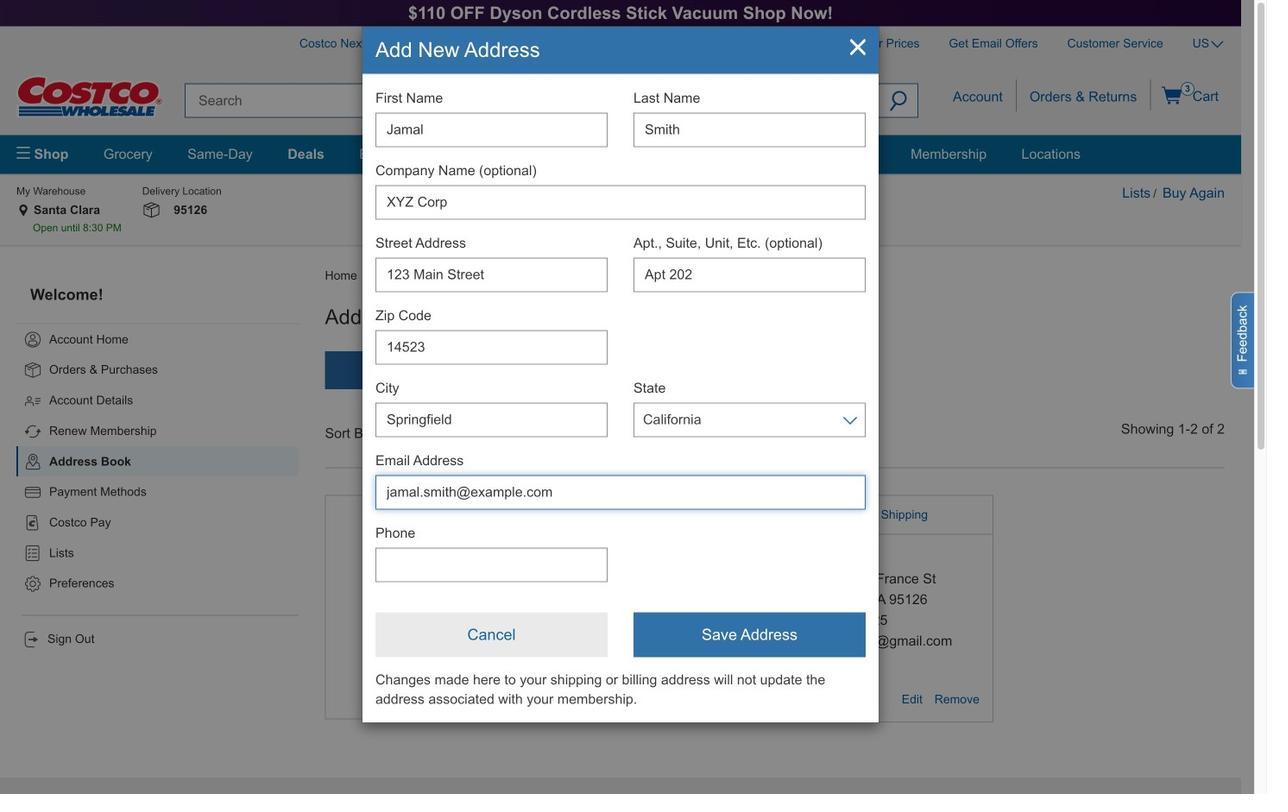 Task type: vqa. For each thing, say whether or not it's contained in the screenshot.
Search icon
yes



Task type: describe. For each thing, give the bounding box(es) containing it.
patient address navigation tab list
[[325, 351, 762, 389]]

Search text field
[[185, 83, 879, 118]]

costco us homepage image
[[16, 76, 163, 118]]

close image
[[850, 39, 866, 57]]

main element
[[16, 135, 1225, 174]]

Search text field
[[185, 83, 879, 118]]



Task type: locate. For each thing, give the bounding box(es) containing it.
None text field
[[375, 185, 866, 219], [375, 330, 608, 364], [375, 475, 866, 510], [375, 185, 866, 219], [375, 330, 608, 364], [375, 475, 866, 510]]

signout image
[[22, 630, 41, 649]]

None telephone field
[[375, 547, 608, 582]]

None text field
[[375, 112, 608, 147], [634, 112, 866, 147], [375, 257, 608, 292], [634, 257, 866, 292], [375, 402, 608, 437], [375, 112, 608, 147], [634, 112, 866, 147], [375, 257, 608, 292], [634, 257, 866, 292], [375, 402, 608, 437]]

search image
[[890, 92, 907, 114]]



